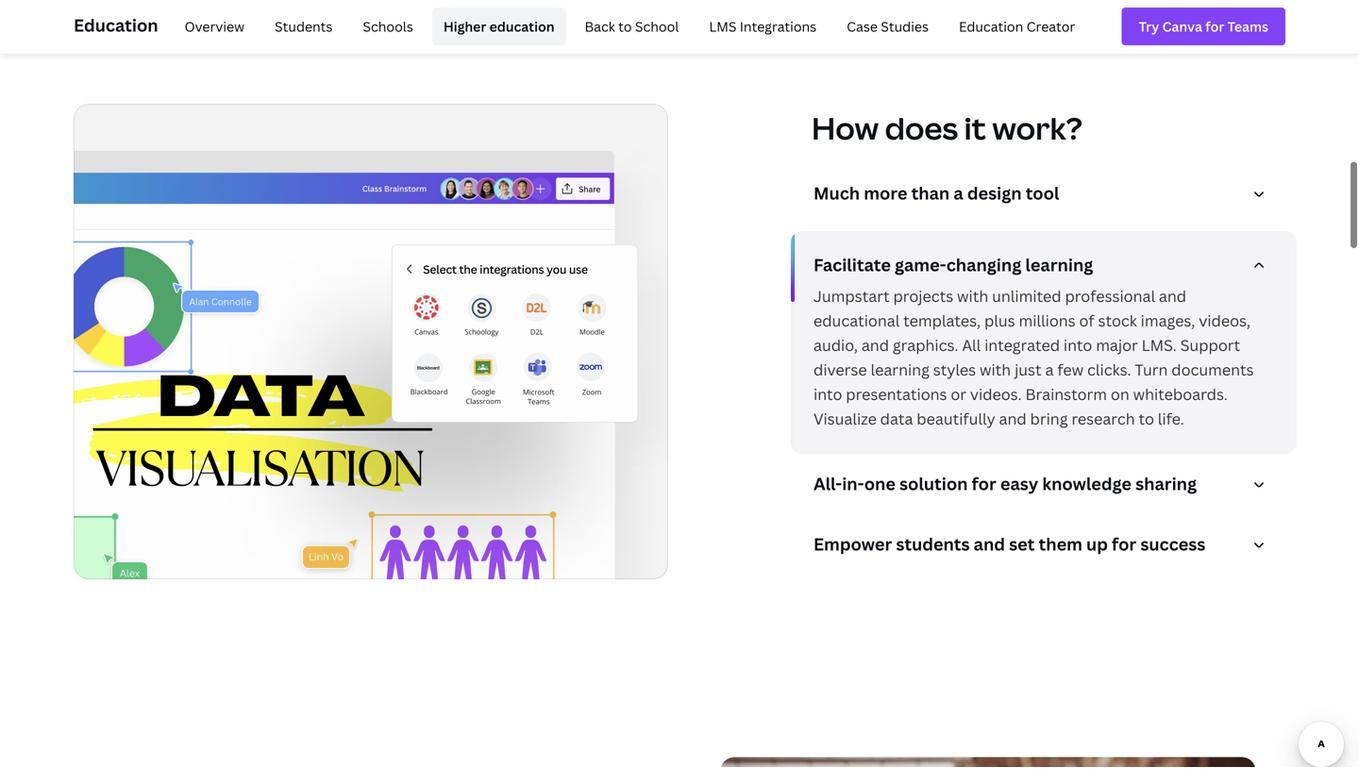 Task type: describe. For each thing, give the bounding box(es) containing it.
success
[[1141, 533, 1206, 556]]

does
[[885, 108, 958, 149]]

empower students and set them up for success button
[[814, 533, 1282, 564]]

jumpstart
[[814, 286, 890, 307]]

bring
[[1030, 409, 1068, 429]]

empower students and set them up for success
[[814, 533, 1206, 556]]

a inside the jumpstart projects with unlimited professional and educational templates, plus millions of stock images, videos, audio, and graphics. all integrated into major lms. support diverse learning styles with just a few clicks. turn documents into presentations or videos. brainstorm on whiteboards. visualize data beautifully and bring research to life.
[[1046, 360, 1054, 380]]

graphics.
[[893, 335, 959, 356]]

overview link
[[173, 8, 256, 45]]

lms
[[709, 17, 737, 35]]

education for education creator
[[959, 17, 1024, 35]]

students link
[[263, 8, 344, 45]]

facilitate game-changing learning button
[[814, 254, 1282, 284]]

and down videos.
[[999, 409, 1027, 429]]

case studies
[[847, 17, 929, 35]]

just
[[1015, 360, 1042, 380]]

tool
[[1026, 182, 1060, 205]]

styles
[[933, 360, 976, 380]]

diverse
[[814, 360, 867, 380]]

changing
[[947, 254, 1022, 277]]

0 vertical spatial with
[[957, 286, 989, 307]]

menu bar inside education element
[[166, 8, 1087, 45]]

and down educational
[[862, 335, 889, 356]]

studies
[[881, 17, 929, 35]]

set
[[1009, 533, 1035, 556]]

for inside empower students and set them up for success dropdown button
[[1112, 533, 1137, 556]]

game-
[[895, 254, 947, 277]]

all
[[962, 335, 981, 356]]

to inside the jumpstart projects with unlimited professional and educational templates, plus millions of stock images, videos, audio, and graphics. all integrated into major lms. support diverse learning styles with just a few clicks. turn documents into presentations or videos. brainstorm on whiteboards. visualize data beautifully and bring research to life.
[[1139, 409, 1155, 429]]

education element
[[74, 0, 1286, 53]]

1 vertical spatial with
[[980, 360, 1011, 380]]

documents
[[1172, 360, 1254, 380]]

learning inside the jumpstart projects with unlimited professional and educational templates, plus millions of stock images, videos, audio, and graphics. all integrated into major lms. support diverse learning styles with just a few clicks. turn documents into presentations or videos. brainstorm on whiteboards. visualize data beautifully and bring research to life.
[[871, 360, 930, 380]]

easy
[[1001, 473, 1039, 496]]

back to school link
[[574, 8, 690, 45]]

back to school
[[585, 17, 679, 35]]

for inside all-in-one solution for easy knowledge sharing dropdown button
[[972, 473, 997, 496]]

educational
[[814, 311, 900, 331]]

more
[[864, 182, 908, 205]]

how does it work?
[[812, 108, 1083, 149]]

or
[[951, 384, 967, 405]]

higher
[[444, 17, 487, 35]]

research
[[1072, 409, 1135, 429]]

stock
[[1098, 311, 1137, 331]]

empower
[[814, 533, 892, 556]]

plus
[[985, 311, 1015, 331]]

creator
[[1027, 17, 1076, 35]]

education creator
[[959, 17, 1076, 35]]

of
[[1080, 311, 1095, 331]]

brainstorm
[[1026, 384, 1107, 405]]

unlimited
[[992, 286, 1062, 307]]

presentations
[[846, 384, 947, 405]]

work?
[[993, 108, 1083, 149]]

clicks.
[[1088, 360, 1132, 380]]

students
[[275, 17, 333, 35]]

all-in-one solution for easy knowledge sharing
[[814, 473, 1197, 496]]

0 vertical spatial into
[[1064, 335, 1093, 356]]

projects
[[894, 286, 954, 307]]

millions
[[1019, 311, 1076, 331]]

and up images,
[[1159, 286, 1187, 307]]

higher education
[[444, 17, 555, 35]]

how
[[812, 108, 879, 149]]

facilitate
[[814, 254, 891, 277]]

lms.
[[1142, 335, 1177, 356]]

case studies link
[[836, 8, 940, 45]]



Task type: locate. For each thing, give the bounding box(es) containing it.
0 horizontal spatial learning
[[871, 360, 930, 380]]

1 horizontal spatial education
[[959, 17, 1024, 35]]

into down diverse
[[814, 384, 843, 405]]

much more than a design tool button
[[814, 182, 1282, 213]]

menu bar containing overview
[[166, 8, 1087, 45]]

1 vertical spatial into
[[814, 384, 843, 405]]

and inside empower students and set them up for success dropdown button
[[974, 533, 1005, 556]]

with down changing at the top of page
[[957, 286, 989, 307]]

1 horizontal spatial learning
[[1026, 254, 1094, 277]]

to left life.
[[1139, 409, 1155, 429]]

sharing
[[1136, 473, 1197, 496]]

videos,
[[1199, 311, 1251, 331]]

with up videos.
[[980, 360, 1011, 380]]

and
[[1159, 286, 1187, 307], [862, 335, 889, 356], [999, 409, 1027, 429], [974, 533, 1005, 556]]

with
[[957, 286, 989, 307], [980, 360, 1011, 380]]

0 horizontal spatial into
[[814, 384, 843, 405]]

learning
[[1026, 254, 1094, 277], [871, 360, 930, 380]]

back
[[585, 17, 615, 35]]

overview
[[185, 17, 245, 35]]

education
[[490, 17, 555, 35]]

1 horizontal spatial into
[[1064, 335, 1093, 356]]

learning inside 'facilitate game-changing learning' dropdown button
[[1026, 254, 1094, 277]]

education inside education creator link
[[959, 17, 1024, 35]]

into up the few
[[1064, 335, 1093, 356]]

a right than
[[954, 182, 964, 205]]

templates,
[[904, 311, 981, 331]]

jumpstart projects with unlimited professional and educational templates, plus millions of stock images, videos, audio, and graphics. all integrated into major lms. support diverse learning styles with just a few clicks. turn documents into presentations or videos. brainstorm on whiteboards. visualize data beautifully and bring research to life.
[[814, 286, 1254, 429]]

than
[[912, 182, 950, 205]]

major
[[1096, 335, 1138, 356]]

professional
[[1065, 286, 1156, 307]]

0 vertical spatial to
[[619, 17, 632, 35]]

0 horizontal spatial a
[[954, 182, 964, 205]]

support
[[1181, 335, 1241, 356]]

facilitate game-changing learning
[[814, 254, 1094, 277]]

to inside education element
[[619, 17, 632, 35]]

0 horizontal spatial for
[[972, 473, 997, 496]]

few
[[1058, 360, 1084, 380]]

it
[[964, 108, 986, 149]]

a inside dropdown button
[[954, 182, 964, 205]]

education creator link
[[948, 8, 1087, 45]]

life.
[[1158, 409, 1185, 429]]

all-
[[814, 473, 842, 496]]

knowledge
[[1043, 473, 1132, 496]]

1 vertical spatial to
[[1139, 409, 1155, 429]]

education for education
[[74, 14, 158, 37]]

school
[[635, 17, 679, 35]]

turn
[[1135, 360, 1168, 380]]

lms integrations link
[[698, 8, 828, 45]]

images,
[[1141, 311, 1196, 331]]

schools
[[363, 17, 413, 35]]

for
[[972, 473, 997, 496], [1112, 533, 1137, 556]]

1 horizontal spatial a
[[1046, 360, 1054, 380]]

them
[[1039, 533, 1083, 556]]

data visualisation template image
[[74, 104, 668, 580]]

1 vertical spatial for
[[1112, 533, 1137, 556]]

much
[[814, 182, 860, 205]]

solution
[[900, 473, 968, 496]]

design
[[968, 182, 1022, 205]]

visualize
[[814, 409, 877, 429]]

up
[[1087, 533, 1108, 556]]

menu bar
[[166, 8, 1087, 45]]

higher education link
[[432, 8, 566, 45]]

much more than a design tool
[[814, 182, 1060, 205]]

integrated
[[985, 335, 1060, 356]]

1 vertical spatial a
[[1046, 360, 1054, 380]]

one
[[864, 473, 896, 496]]

0 vertical spatial learning
[[1026, 254, 1094, 277]]

for right up
[[1112, 533, 1137, 556]]

learning up "unlimited" on the right of the page
[[1026, 254, 1094, 277]]

students
[[896, 533, 970, 556]]

learning up presentations
[[871, 360, 930, 380]]

beautifully
[[917, 409, 996, 429]]

1 horizontal spatial to
[[1139, 409, 1155, 429]]

all-in-one solution for easy knowledge sharing button
[[814, 473, 1282, 503]]

integrations
[[740, 17, 817, 35]]

a left the few
[[1046, 360, 1054, 380]]

a
[[954, 182, 964, 205], [1046, 360, 1054, 380]]

on
[[1111, 384, 1130, 405]]

schools link
[[352, 8, 425, 45]]

whiteboards.
[[1133, 384, 1228, 405]]

1 vertical spatial learning
[[871, 360, 930, 380]]

0 horizontal spatial education
[[74, 14, 158, 37]]

0 horizontal spatial to
[[619, 17, 632, 35]]

videos.
[[970, 384, 1022, 405]]

0 vertical spatial a
[[954, 182, 964, 205]]

to right back
[[619, 17, 632, 35]]

audio,
[[814, 335, 858, 356]]

data
[[881, 409, 913, 429]]

1 horizontal spatial for
[[1112, 533, 1137, 556]]

in-
[[842, 473, 864, 496]]

into
[[1064, 335, 1093, 356], [814, 384, 843, 405]]

for left easy
[[972, 473, 997, 496]]

and left set
[[974, 533, 1005, 556]]

case
[[847, 17, 878, 35]]

lms integrations
[[709, 17, 817, 35]]

0 vertical spatial for
[[972, 473, 997, 496]]



Task type: vqa. For each thing, say whether or not it's contained in the screenshot.
MAJOR
yes



